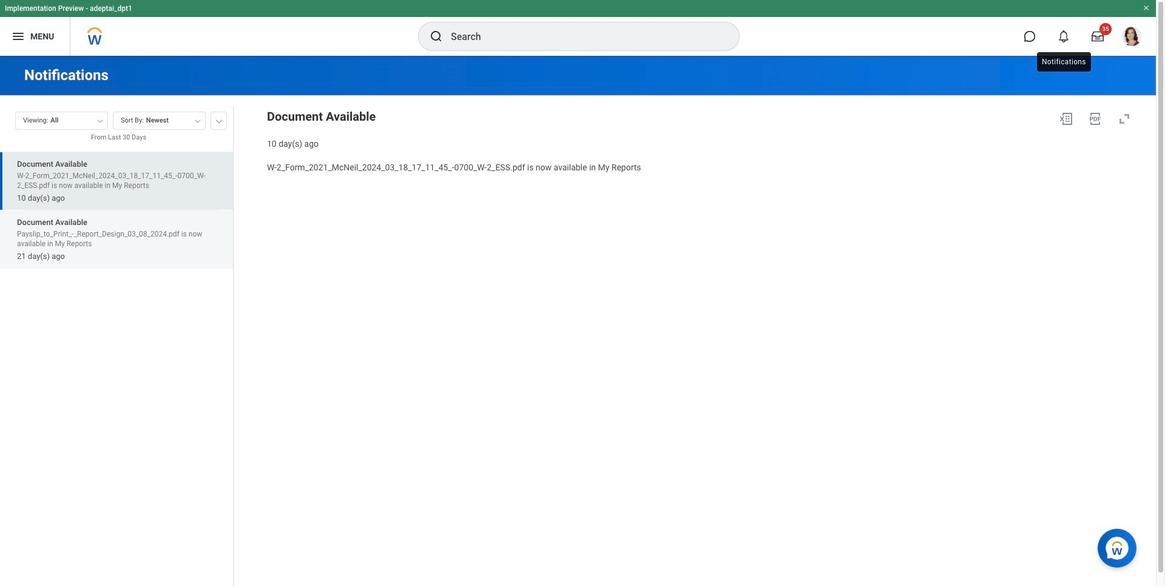Task type: locate. For each thing, give the bounding box(es) containing it.
main content
[[0, 56, 1157, 588]]

justify image
[[11, 29, 26, 44]]

tooltip
[[1035, 50, 1094, 74]]

Search Workday  search field
[[451, 23, 715, 50]]

profile logan mcneil image
[[1123, 27, 1142, 49]]

region
[[267, 107, 1137, 150]]

tab panel
[[0, 106, 233, 588]]

banner
[[0, 0, 1157, 56]]



Task type: vqa. For each thing, say whether or not it's contained in the screenshot.
notifications large icon
yes



Task type: describe. For each thing, give the bounding box(es) containing it.
notifications large image
[[1058, 30, 1070, 43]]

inbox large image
[[1092, 30, 1104, 43]]

fullscreen image
[[1118, 112, 1132, 126]]

search image
[[429, 29, 444, 44]]

inbox items list box
[[0, 152, 233, 588]]

export to excel image
[[1060, 112, 1074, 126]]

more image
[[216, 117, 223, 123]]

view printable version (pdf) image
[[1089, 112, 1103, 126]]

close environment banner image
[[1143, 4, 1151, 12]]



